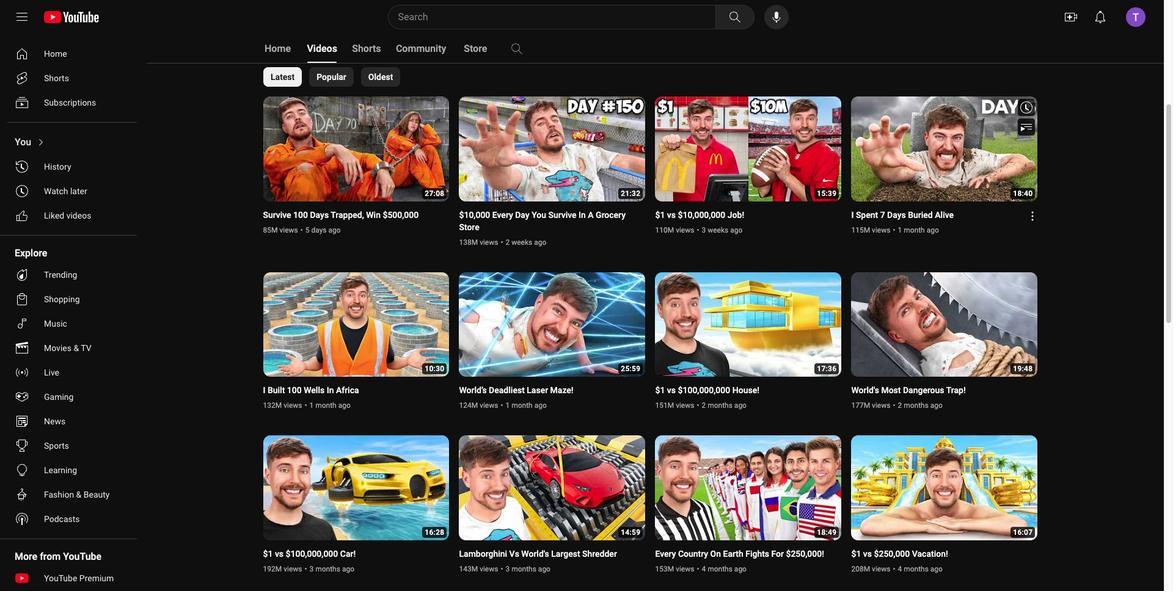 Task type: locate. For each thing, give the bounding box(es) containing it.
views for $1 vs $100,000,000 car!
[[284, 565, 302, 574]]

liked videos link
[[7, 204, 132, 228], [7, 204, 132, 228]]

$1 vs $100,000,000 house!
[[656, 386, 760, 396]]

100
[[293, 210, 308, 220], [287, 386, 302, 396]]

15 minutes, 39 seconds element
[[817, 189, 837, 198]]

2 down $1 vs $100,000,000 house! by mrbeast 151,862,865 views 2 months ago 17 minutes element
[[702, 402, 706, 410]]

ago down $10,000 every day you survive in a grocery store
[[534, 238, 547, 247]]

1 vertical spatial you
[[532, 210, 546, 220]]

views right 85m
[[280, 226, 298, 234]]

fashion & beauty link
[[7, 483, 132, 507], [7, 483, 132, 507]]

0 horizontal spatial 1
[[310, 402, 314, 410]]

$1 inside the $1 vs $10,000,000 job! by mrbeast 110,516,335 views 3 weeks ago 15 minutes element
[[656, 210, 665, 220]]

every left the 'day'
[[493, 210, 513, 220]]

10:30
[[425, 365, 445, 374]]

16 minutes, 28 seconds element
[[425, 529, 445, 537]]

1 month ago
[[898, 226, 939, 234], [310, 402, 351, 410], [506, 402, 547, 410]]

5
[[305, 226, 310, 234]]

3 months ago down car!
[[310, 565, 355, 574]]

vs up 208m views
[[864, 549, 872, 559]]

2 horizontal spatial month
[[904, 226, 925, 234]]

$1 up 151m
[[656, 386, 665, 396]]

youtube down more from youtube
[[44, 574, 77, 584]]

0 vertical spatial weeks
[[708, 226, 729, 234]]

$100,000,000 up 192m views
[[286, 549, 338, 559]]

learning
[[44, 466, 77, 476]]

more
[[15, 551, 37, 563]]

month for in
[[316, 402, 337, 410]]

2 horizontal spatial 3
[[702, 226, 706, 234]]

$1 inside $1 vs $100,000,000 car! by mrbeast 192,531,677 views 3 months ago 16 minutes element
[[263, 549, 273, 559]]

1 month ago down wells
[[310, 402, 351, 410]]

built
[[268, 386, 285, 396]]

1 4 months ago from the left
[[702, 565, 747, 574]]

fights
[[746, 549, 770, 559]]

store right community on the top left of the page
[[464, 43, 487, 54]]

months down vacation!
[[904, 565, 929, 574]]

0 horizontal spatial every
[[493, 210, 513, 220]]

views for lamborghini vs world's largest shredder
[[480, 565, 498, 574]]

views right the 192m
[[284, 565, 302, 574]]

16:28 link
[[263, 436, 450, 542]]

world's
[[852, 386, 880, 396], [522, 549, 549, 559]]

$1 vs $100,000,000 car! link
[[263, 548, 356, 560]]

watch later
[[44, 186, 87, 196]]

every
[[493, 210, 513, 220], [656, 549, 676, 559]]

ago down laser
[[535, 402, 547, 410]]

ago down every country on earth fights for $250,000! link
[[735, 565, 747, 574]]

2 2 months ago from the left
[[898, 402, 943, 410]]

1 month ago for in
[[310, 402, 351, 410]]

ago right days in the left of the page
[[329, 226, 341, 234]]

views right 132m
[[284, 402, 302, 410]]

2 4 from the left
[[898, 565, 902, 574]]

$100,000,000 up 151m views
[[678, 386, 731, 396]]

month
[[904, 226, 925, 234], [316, 402, 337, 410], [512, 402, 533, 410]]

0 vertical spatial i
[[852, 210, 854, 220]]

deadliest
[[489, 386, 525, 396]]

i for i spent 7 days buried alive
[[852, 210, 854, 220]]

days up days in the left of the page
[[310, 210, 329, 220]]

1 4 from the left
[[702, 565, 706, 574]]

world's
[[459, 386, 487, 396]]

0 horizontal spatial 2 months ago
[[702, 402, 747, 410]]

youtube up youtube premium
[[63, 551, 102, 563]]

tv
[[81, 344, 91, 353]]

$1
[[656, 210, 665, 220], [656, 386, 665, 396], [263, 549, 273, 559], [852, 549, 861, 559]]

learning link
[[7, 458, 132, 483], [7, 458, 132, 483]]

85m views
[[263, 226, 298, 234]]

youtube premium
[[44, 574, 114, 584]]

views down the 'most'
[[872, 402, 891, 410]]

0 vertical spatial tab list
[[263, 34, 619, 64]]

views right 124m
[[480, 402, 498, 410]]

ago for largest
[[538, 565, 551, 574]]

21 minutes, 32 seconds element
[[621, 189, 641, 198]]

2 for day
[[506, 238, 510, 247]]

0 horizontal spatial 4
[[702, 565, 706, 574]]

0 vertical spatial 100
[[293, 210, 308, 220]]

lamborghini
[[459, 549, 507, 559]]

ago down dangerous
[[931, 402, 943, 410]]

110m
[[656, 226, 674, 234]]

3 down "$10,000,000"
[[702, 226, 706, 234]]

in right wells
[[327, 386, 334, 396]]

months down vs
[[512, 565, 537, 574]]

2 months ago down dangerous
[[898, 402, 943, 410]]

0 vertical spatial youtube
[[63, 551, 102, 563]]

months for largest
[[512, 565, 537, 574]]

$1 vs $100,000,000 car! by mrbeast 192,531,677 views 3 months ago 16 minutes element
[[263, 548, 356, 560]]

tab list down videos
[[263, 67, 400, 87]]

store down $10,000
[[459, 222, 480, 232]]

115m
[[852, 226, 871, 234]]

0 horizontal spatial $100,000,000
[[286, 549, 338, 559]]

0 horizontal spatial survive
[[263, 210, 291, 220]]

$1 vs $10,000,000 job! link
[[656, 209, 745, 221]]

views down 7
[[872, 226, 891, 234]]

shorts up oldest on the left top of the page
[[352, 43, 381, 54]]

18:49
[[817, 529, 837, 537]]

vs
[[667, 210, 676, 220], [667, 386, 676, 396], [275, 549, 284, 559], [864, 549, 872, 559]]

0 vertical spatial you
[[15, 136, 31, 148]]

month for buried
[[904, 226, 925, 234]]

0 horizontal spatial world's
[[522, 549, 549, 559]]

1 month ago for buried
[[898, 226, 939, 234]]

ago for maze!
[[535, 402, 547, 410]]

shopping link
[[7, 287, 132, 312], [7, 287, 132, 312]]

1 horizontal spatial 3 months ago
[[506, 565, 551, 574]]

ago down the africa
[[338, 402, 351, 410]]

1 down i built 100 wells in africa
[[310, 402, 314, 410]]

store inside $10,000 every day you survive in a grocery store
[[459, 222, 480, 232]]

0 vertical spatial shorts
[[352, 43, 381, 54]]

1 vertical spatial store
[[459, 222, 480, 232]]

i left built
[[263, 386, 266, 396]]

1 horizontal spatial survive
[[549, 210, 577, 220]]

1 vertical spatial world's
[[522, 549, 549, 559]]

1 down deadliest
[[506, 402, 510, 410]]

ago down vacation!
[[931, 565, 943, 574]]

world's up 177m
[[852, 386, 880, 396]]

1 horizontal spatial 3
[[506, 565, 510, 574]]

1 vertical spatial every
[[656, 549, 676, 559]]

2 for dangerous
[[898, 402, 902, 410]]

tab list down subscribe text field
[[263, 34, 619, 64]]

views right 110m
[[676, 226, 695, 234]]

& for beauty
[[76, 490, 81, 500]]

survive 100 days trapped, win $500,000 link
[[263, 209, 419, 221]]

vs up 192m views
[[275, 549, 284, 559]]

videos
[[307, 43, 337, 54]]

months for car!
[[316, 565, 340, 574]]

$1 up the 192m
[[263, 549, 273, 559]]

youtube
[[63, 551, 102, 563], [44, 574, 77, 584]]

2 4 months ago from the left
[[898, 565, 943, 574]]

3 months ago
[[310, 565, 355, 574], [506, 565, 551, 574]]

&
[[74, 344, 79, 353], [76, 490, 81, 500]]

world's deadliest laser maze! by mrbeast 124,427,936 views 1 month ago 25 minutes element
[[459, 385, 574, 397]]

3 for $10,000,000
[[702, 226, 706, 234]]

None search field
[[366, 5, 757, 29]]

& left beauty
[[76, 490, 81, 500]]

home up subscriptions
[[44, 49, 67, 59]]

views down country
[[676, 565, 695, 574]]

gaming
[[44, 392, 74, 402]]

live link
[[7, 361, 132, 385], [7, 361, 132, 385]]

month down the world's deadliest laser maze!
[[512, 402, 533, 410]]

1 horizontal spatial weeks
[[708, 226, 729, 234]]

138m
[[459, 238, 478, 247]]

ago down lamborghini vs world's largest shredder
[[538, 565, 551, 574]]

2 3 months ago from the left
[[506, 565, 551, 574]]

0 horizontal spatial month
[[316, 402, 337, 410]]

vs up 151m views
[[667, 386, 676, 396]]

ago down house!
[[735, 402, 747, 410]]

4 months ago down vacation!
[[898, 565, 943, 574]]

largest
[[552, 549, 580, 559]]

1 horizontal spatial 1 month ago
[[506, 402, 547, 410]]

survive up 85m views
[[263, 210, 291, 220]]

1 tab list from the top
[[263, 34, 619, 64]]

$1 vs $250,000 vacation! link
[[852, 548, 948, 560]]

2 horizontal spatial 2
[[898, 402, 902, 410]]

every up "153m"
[[656, 549, 676, 559]]

weeks down the 'day'
[[512, 238, 533, 247]]

0 horizontal spatial i
[[263, 386, 266, 396]]

earth
[[723, 549, 744, 559]]

2 days from the left
[[888, 210, 906, 220]]

16:07
[[1014, 529, 1033, 537]]

world's right vs
[[522, 549, 549, 559]]

1 month ago down the world's deadliest laser maze!
[[506, 402, 547, 410]]

i built 100 wells in africa by mrbeast 132,427,862 views 1 month ago 10 minutes, 30 seconds element
[[263, 385, 359, 397]]

1 survive from the left
[[263, 210, 291, 220]]

2
[[506, 238, 510, 247], [702, 402, 706, 410], [898, 402, 902, 410]]

views for $10,000 every day you survive in a grocery store
[[480, 238, 498, 247]]

0 horizontal spatial 3 months ago
[[310, 565, 355, 574]]

ago for car!
[[342, 565, 355, 574]]

2 down world's most dangerous trap!
[[898, 402, 902, 410]]

podcasts link
[[7, 507, 132, 532], [7, 507, 132, 532]]

survive 100 days trapped, win $500,000
[[263, 210, 419, 220]]

1 for in
[[310, 402, 314, 410]]

208m views
[[852, 565, 891, 574]]

3 down $1 vs $100,000,000 car! at the left of page
[[310, 565, 314, 574]]

views for i spent 7 days buried alive
[[872, 226, 891, 234]]

4 for on
[[702, 565, 706, 574]]

ago down car!
[[342, 565, 355, 574]]

shorts
[[352, 43, 381, 54], [44, 73, 69, 83]]

weeks for $10,000,000
[[708, 226, 729, 234]]

0 vertical spatial world's
[[852, 386, 880, 396]]

liked
[[44, 211, 64, 221]]

0 vertical spatial $100,000,000
[[678, 386, 731, 396]]

months
[[708, 402, 733, 410], [904, 402, 929, 410], [316, 565, 340, 574], [512, 565, 537, 574], [708, 565, 733, 574], [904, 565, 929, 574]]

2 months ago down $1 vs $100,000,000 house! by mrbeast 151,862,865 views 2 months ago 17 minutes element
[[702, 402, 747, 410]]

1 horizontal spatial $100,000,000
[[678, 386, 731, 396]]

& left tv
[[74, 344, 79, 353]]

1 horizontal spatial 4
[[898, 565, 902, 574]]

ago down job!
[[731, 226, 743, 234]]

18:40 link
[[852, 97, 1038, 203]]

1 vertical spatial tab list
[[263, 67, 400, 87]]

0 horizontal spatial in
[[327, 386, 334, 396]]

21:32
[[621, 189, 641, 198]]

1 down i spent 7 days buried alive
[[898, 226, 902, 234]]

1 vertical spatial shorts
[[44, 73, 69, 83]]

community
[[396, 43, 446, 54]]

views for world's most dangerous trap!
[[872, 402, 891, 410]]

25 minutes, 59 seconds element
[[621, 365, 641, 374]]

months for trap!
[[904, 402, 929, 410]]

$10,000,000
[[678, 210, 726, 220]]

movies & tv link
[[7, 336, 132, 361], [7, 336, 132, 361]]

17 minutes, 36 seconds element
[[817, 365, 837, 374]]

months down dangerous
[[904, 402, 929, 410]]

home up latest
[[265, 43, 291, 54]]

$1 vs $100,000,000 car!
[[263, 549, 356, 559]]

i left spent
[[852, 210, 854, 220]]

tab list
[[263, 34, 619, 64], [263, 67, 400, 87]]

1 vertical spatial i
[[263, 386, 266, 396]]

ago down alive on the right top of page
[[927, 226, 939, 234]]

1 horizontal spatial in
[[579, 210, 586, 220]]

vs up 110m views
[[667, 210, 676, 220]]

ago for earth
[[735, 565, 747, 574]]

avatar image image
[[1127, 7, 1146, 27]]

3 down vs
[[506, 565, 510, 574]]

1 2 months ago from the left
[[702, 402, 747, 410]]

views down $250,000
[[872, 565, 891, 574]]

in left a
[[579, 210, 586, 220]]

laser
[[527, 386, 548, 396]]

$1 inside $1 vs $100,000,000 house! by mrbeast 151,862,865 views 2 months ago 17 minutes element
[[656, 386, 665, 396]]

0 horizontal spatial 1 month ago
[[310, 402, 351, 410]]

0 horizontal spatial days
[[310, 210, 329, 220]]

0 vertical spatial every
[[493, 210, 513, 220]]

1 vertical spatial &
[[76, 490, 81, 500]]

1 horizontal spatial world's
[[852, 386, 880, 396]]

movies & tv
[[44, 344, 91, 353]]

110m views
[[656, 226, 695, 234]]

2 horizontal spatial 1
[[898, 226, 902, 234]]

3 months ago for $100,000,000
[[310, 565, 355, 574]]

100 right built
[[287, 386, 302, 396]]

$100,000,000
[[678, 386, 731, 396], [286, 549, 338, 559]]

4 down country
[[702, 565, 706, 574]]

vs for $1 vs $100,000,000 house!
[[667, 386, 676, 396]]

$100,000,000 for house!
[[678, 386, 731, 396]]

3 months ago down lamborghini vs world's largest shredder
[[506, 565, 551, 574]]

18 minutes, 49 seconds element
[[817, 529, 837, 537]]

months down $1 vs $100,000,000 car! at the left of page
[[316, 565, 340, 574]]

$1 vs $250,000 vacation! by mrbeast 208,523,632 views 4 months ago 16 minutes element
[[852, 548, 948, 560]]

0 horizontal spatial 3
[[310, 565, 314, 574]]

0 horizontal spatial 2
[[506, 238, 510, 247]]

& for tv
[[74, 344, 79, 353]]

1 horizontal spatial i
[[852, 210, 854, 220]]

0 vertical spatial in
[[579, 210, 586, 220]]

$10,000 every day you survive in a grocery store by mrbeast 138,148,242 views 2 weeks ago 21 minutes element
[[459, 209, 631, 233]]

views right 138m at the left top of the page
[[480, 238, 498, 247]]

vs
[[510, 549, 519, 559]]

history link
[[7, 155, 132, 179], [7, 155, 132, 179]]

1 horizontal spatial every
[[656, 549, 676, 559]]

2 horizontal spatial 1 month ago
[[898, 226, 939, 234]]

1 horizontal spatial 4 months ago
[[898, 565, 943, 574]]

4 months ago down on
[[702, 565, 747, 574]]

$1 up the 208m at the right bottom of page
[[852, 549, 861, 559]]

ago for vacation!
[[931, 565, 943, 574]]

18:40
[[1014, 189, 1033, 198]]

1 days from the left
[[310, 210, 329, 220]]

1 3 months ago from the left
[[310, 565, 355, 574]]

weeks
[[708, 226, 729, 234], [512, 238, 533, 247]]

survive inside $10,000 every day you survive in a grocery store
[[549, 210, 577, 220]]

tab list containing latest
[[263, 67, 400, 87]]

1 horizontal spatial 2
[[702, 402, 706, 410]]

$1 up 110m
[[656, 210, 665, 220]]

1 vertical spatial $100,000,000
[[286, 549, 338, 559]]

world's most dangerous trap!
[[852, 386, 966, 396]]

months down $1 vs $100,000,000 house! by mrbeast 151,862,865 views 2 months ago 17 minutes element
[[708, 402, 733, 410]]

1
[[898, 226, 902, 234], [310, 402, 314, 410], [506, 402, 510, 410]]

you
[[15, 136, 31, 148], [532, 210, 546, 220]]

shorts up subscriptions
[[44, 73, 69, 83]]

oldest
[[368, 72, 393, 82]]

1 horizontal spatial days
[[888, 210, 906, 220]]

14 minutes, 59 seconds element
[[621, 529, 641, 537]]

$10,000
[[459, 210, 490, 220]]

0 vertical spatial &
[[74, 344, 79, 353]]

0 horizontal spatial 4 months ago
[[702, 565, 747, 574]]

1 horizontal spatial you
[[532, 210, 546, 220]]

explore
[[15, 248, 47, 259]]

2 survive from the left
[[549, 210, 577, 220]]

ago
[[329, 226, 341, 234], [731, 226, 743, 234], [927, 226, 939, 234], [534, 238, 547, 247], [338, 402, 351, 410], [535, 402, 547, 410], [735, 402, 747, 410], [931, 402, 943, 410], [342, 565, 355, 574], [538, 565, 551, 574], [735, 565, 747, 574], [931, 565, 943, 574]]

1 vertical spatial weeks
[[512, 238, 533, 247]]

2 months ago
[[702, 402, 747, 410], [898, 402, 943, 410]]

1 horizontal spatial shorts
[[352, 43, 381, 54]]

tab list containing home
[[263, 34, 619, 64]]

0 horizontal spatial shorts
[[44, 73, 69, 83]]

views down "lamborghini"
[[480, 565, 498, 574]]

100 up 5
[[293, 210, 308, 220]]

1 horizontal spatial 2 months ago
[[898, 402, 943, 410]]

4 down "$1 vs $250,000 vacation!"
[[898, 565, 902, 574]]

1 month ago down buried
[[898, 226, 939, 234]]

0 horizontal spatial weeks
[[512, 238, 533, 247]]

days right 7
[[888, 210, 906, 220]]

sports link
[[7, 434, 132, 458], [7, 434, 132, 458]]

2 for $100,000,000
[[702, 402, 706, 410]]

month down wells
[[316, 402, 337, 410]]

3
[[702, 226, 706, 234], [310, 565, 314, 574], [506, 565, 510, 574]]

2 tab list from the top
[[263, 67, 400, 87]]

17:36
[[817, 365, 837, 374]]

$1 inside $1 vs $250,000 vacation! by mrbeast 208,523,632 views 4 months ago 16 minutes element
[[852, 549, 861, 559]]

months down on
[[708, 565, 733, 574]]

survive left a
[[549, 210, 577, 220]]

2 right 138m views
[[506, 238, 510, 247]]

weeks down "$10,000,000"
[[708, 226, 729, 234]]

month down buried
[[904, 226, 925, 234]]

views right 151m
[[676, 402, 695, 410]]

21:32 link
[[459, 97, 646, 203]]

i spent 7 days buried alive link
[[852, 209, 954, 221]]



Task type: describe. For each thing, give the bounding box(es) containing it.
0 vertical spatial store
[[464, 43, 487, 54]]

job!
[[728, 210, 745, 220]]

views for $1 vs $100,000,000 house!
[[676, 402, 695, 410]]

lamborghini vs world's largest shredder link
[[459, 548, 617, 560]]

19:48 link
[[852, 272, 1038, 378]]

i for i built 100 wells in africa
[[263, 386, 266, 396]]

18:49 link
[[656, 436, 842, 542]]

Search text field
[[398, 9, 713, 25]]

$1 for $1 vs $10,000,000 job!
[[656, 210, 665, 220]]

later
[[70, 186, 87, 196]]

192m views
[[263, 565, 302, 574]]

i built 100 wells in africa
[[263, 386, 359, 396]]

2 months ago for dangerous
[[898, 402, 943, 410]]

124m
[[459, 402, 478, 410]]

every country on earth fights for $250,000! by mrbeast 153,178,989 views 4 months ago 18 minutes element
[[656, 548, 825, 560]]

4 months ago for vacation!
[[898, 565, 943, 574]]

1 for buried
[[898, 226, 902, 234]]

maze!
[[550, 386, 574, 396]]

in inside $10,000 every day you survive in a grocery store
[[579, 210, 586, 220]]

$1 vs $100,000,000 house! by mrbeast 151,862,865 views 2 months ago 17 minutes element
[[656, 385, 760, 397]]

143m views
[[459, 565, 498, 574]]

$250,000!
[[786, 549, 825, 559]]

movies
[[44, 344, 71, 353]]

alive
[[935, 210, 954, 220]]

Subscribe text field
[[385, 9, 424, 18]]

vs for $1 vs $10,000,000 job!
[[667, 210, 676, 220]]

watch
[[44, 186, 68, 196]]

ago for wells
[[338, 402, 351, 410]]

$10,000 every day you survive in a grocery store
[[459, 210, 626, 232]]

177m views
[[852, 402, 891, 410]]

every country on earth fights for $250,000!
[[656, 549, 825, 559]]

ago for trap!
[[931, 402, 943, 410]]

$1 vs $10,000,000 job! by mrbeast 110,516,335 views 3 weeks ago 15 minutes element
[[656, 209, 745, 221]]

3 for world's
[[506, 565, 510, 574]]

months for vacation!
[[904, 565, 929, 574]]

videos
[[66, 211, 91, 221]]

ago for you
[[534, 238, 547, 247]]

ago for job!
[[731, 226, 743, 234]]

1 horizontal spatial home
[[265, 43, 291, 54]]

world's most dangerous trap! by mrbeast 177,831,113 views 2 months ago 19 minutes element
[[852, 385, 966, 397]]

15:39
[[817, 189, 837, 198]]

2 months ago for $100,000,000
[[702, 402, 747, 410]]

177m
[[852, 402, 871, 410]]

10 minutes, 30 seconds element
[[425, 365, 445, 374]]

192m
[[263, 565, 282, 574]]

16:28
[[425, 529, 445, 537]]

news
[[44, 417, 65, 427]]

17:36 link
[[656, 272, 842, 378]]

3 months ago for world's
[[506, 565, 551, 574]]

beauty
[[84, 490, 110, 500]]

i spent 7 days buried alive by mrbeast 115,693,669 views 1 month ago 18 minutes element
[[852, 209, 954, 221]]

1 horizontal spatial month
[[512, 402, 533, 410]]

1 horizontal spatial 1
[[506, 402, 510, 410]]

subscribe
[[385, 9, 424, 18]]

3 weeks ago
[[702, 226, 743, 234]]

16 minutes, 7 seconds element
[[1014, 529, 1033, 537]]

$1 vs $10,000,000 job!
[[656, 210, 745, 220]]

shopping
[[44, 295, 80, 304]]

$100,000,000 for car!
[[286, 549, 338, 559]]

1 vertical spatial 100
[[287, 386, 302, 396]]

views for $1 vs $10,000,000 job!
[[676, 226, 695, 234]]

ago for days
[[927, 226, 939, 234]]

16:07 link
[[852, 436, 1038, 542]]

buried
[[908, 210, 933, 220]]

weeks for day
[[512, 238, 533, 247]]

19:48
[[1014, 365, 1033, 374]]

a
[[588, 210, 594, 220]]

on
[[711, 549, 721, 559]]

18 minutes, 40 seconds element
[[1014, 189, 1033, 198]]

lamborghini vs world's largest shredder by mrbeast 143,659,397 views 3 months ago 14 minutes, 59 seconds element
[[459, 548, 617, 560]]

trapped,
[[331, 210, 364, 220]]

subscribe button
[[376, 2, 433, 24]]

4 for $250,000
[[898, 565, 902, 574]]

27 minutes, 8 seconds element
[[425, 189, 445, 198]]

vs for $1 vs $250,000 vacation!
[[864, 549, 872, 559]]

trap!
[[947, 386, 966, 396]]

months for house!
[[708, 402, 733, 410]]

every inside $10,000 every day you survive in a grocery store
[[493, 210, 513, 220]]

day
[[515, 210, 530, 220]]

months for earth
[[708, 565, 733, 574]]

14:59 link
[[459, 436, 646, 542]]

$1 for $1 vs $100,000,000 house!
[[656, 386, 665, 396]]

for
[[772, 549, 784, 559]]

143m
[[459, 565, 478, 574]]

liked videos
[[44, 211, 91, 221]]

views for $1 vs $250,000 vacation!
[[872, 565, 891, 574]]

85m
[[263, 226, 278, 234]]

lamborghini vs world's largest shredder
[[459, 549, 617, 559]]

2 weeks ago
[[506, 238, 547, 247]]

trending
[[44, 270, 77, 280]]

wells
[[304, 386, 325, 396]]

4 months ago for earth
[[702, 565, 747, 574]]

live
[[44, 368, 59, 378]]

survive 100 days trapped, win $500,000 by mrbeast 85,705,255 views 5 days ago 27 minutes element
[[263, 209, 419, 221]]

132m views
[[263, 402, 302, 410]]

0 horizontal spatial home
[[44, 49, 67, 59]]

latest
[[270, 72, 294, 82]]

25:59 link
[[459, 272, 646, 378]]

$1 for $1 vs $100,000,000 car!
[[263, 549, 273, 559]]

$1 vs $250,000 vacation!
[[852, 549, 948, 559]]

14:59
[[621, 529, 641, 537]]

vs for $1 vs $100,000,000 car!
[[275, 549, 284, 559]]

africa
[[336, 386, 359, 396]]

views for world's deadliest laser maze!
[[480, 402, 498, 410]]

$1 for $1 vs $250,000 vacation!
[[852, 549, 861, 559]]

you inside $10,000 every day you survive in a grocery store
[[532, 210, 546, 220]]

132m
[[263, 402, 282, 410]]

1 vertical spatial in
[[327, 386, 334, 396]]

views for i built 100 wells in africa
[[284, 402, 302, 410]]

5 days ago
[[305, 226, 341, 234]]

more from youtube
[[15, 551, 102, 563]]

world's deadliest laser maze! link
[[459, 385, 574, 397]]

fashion
[[44, 490, 74, 500]]

fashion & beauty
[[44, 490, 110, 500]]

world's most dangerous trap! link
[[852, 385, 966, 397]]

from
[[40, 551, 61, 563]]

19 minutes, 48 seconds element
[[1014, 365, 1033, 374]]

win
[[366, 210, 381, 220]]

15:39 link
[[656, 97, 842, 203]]

3 for $100,000,000
[[310, 565, 314, 574]]

1 vertical spatial youtube
[[44, 574, 77, 584]]

0 horizontal spatial you
[[15, 136, 31, 148]]

every country on earth fights for $250,000! link
[[656, 548, 825, 560]]

views for survive 100 days trapped, win $500,000
[[280, 226, 298, 234]]

popular
[[316, 72, 346, 82]]

ago for house!
[[735, 402, 747, 410]]

views for every country on earth fights for $250,000!
[[676, 565, 695, 574]]

208m
[[852, 565, 871, 574]]

dangerous
[[903, 386, 945, 396]]

153m views
[[656, 565, 695, 574]]

ago for trapped,
[[329, 226, 341, 234]]



Task type: vqa. For each thing, say whether or not it's contained in the screenshot.


